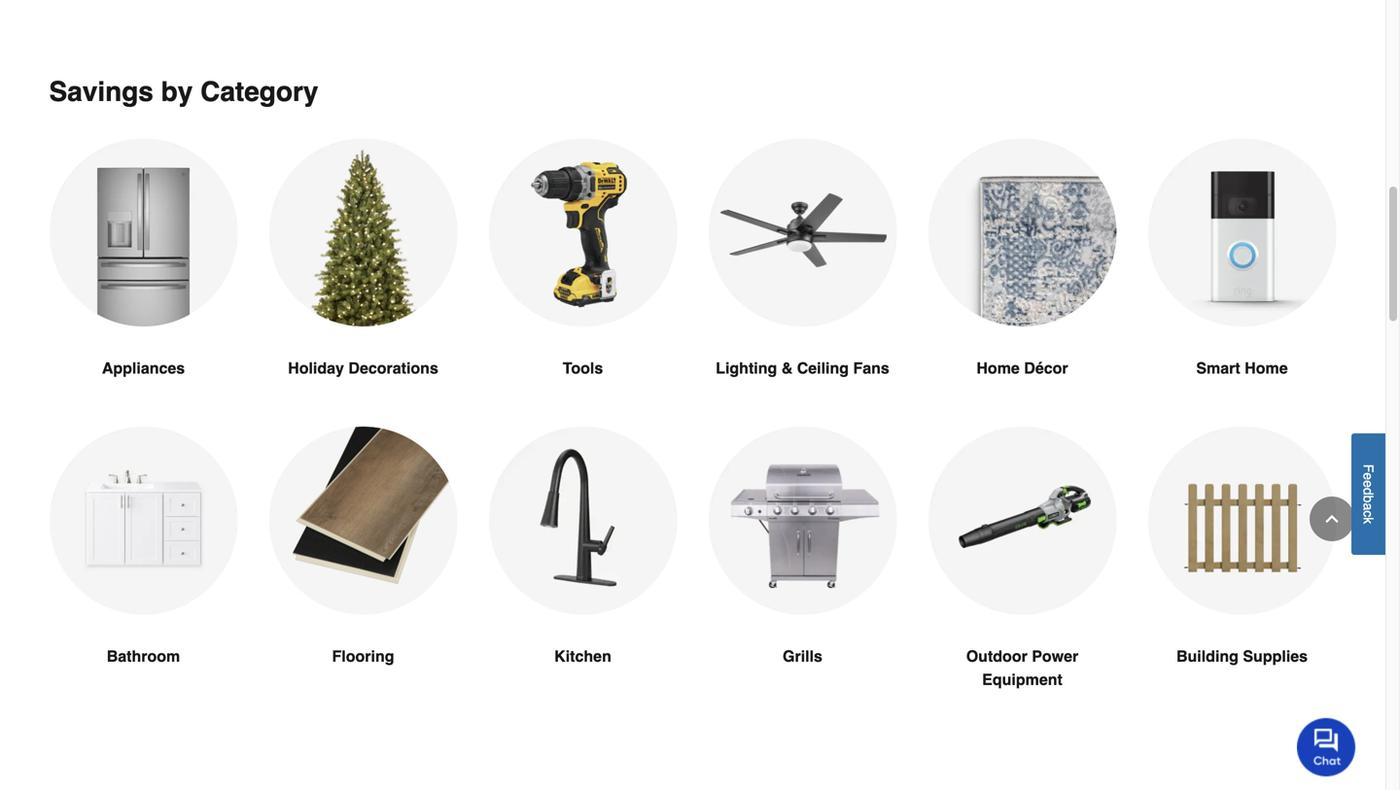 Task type: locate. For each thing, give the bounding box(es) containing it.
tools link
[[489, 139, 677, 427]]

ceiling
[[797, 359, 849, 377]]

holiday
[[288, 359, 344, 377]]

flooring link
[[269, 427, 458, 715]]

decorations
[[349, 359, 438, 377]]

f e e d b a c k button
[[1352, 434, 1386, 555]]

savings
[[49, 76, 154, 108]]

a black single-handle pull-down kitchen faucet. image
[[489, 427, 677, 615]]

0 horizontal spatial home
[[977, 359, 1020, 377]]

grills
[[783, 648, 823, 666]]

building supplies link
[[1148, 427, 1337, 715]]

2 home from the left
[[1245, 359, 1288, 377]]

1 home from the left
[[977, 359, 1020, 377]]

a stainless steel char-broil four-burner liquid propane gas grill with a side burner. image
[[709, 427, 897, 615]]

chevron up image
[[1323, 510, 1342, 529]]

a section of pressure treated wood picket fence. image
[[1148, 427, 1337, 615]]

home right smart
[[1245, 359, 1288, 377]]

bathroom
[[107, 648, 180, 666]]

outdoor power equipment
[[966, 648, 1079, 689]]

grills link
[[709, 427, 897, 715]]

a
[[1361, 503, 1377, 511]]

lighting & ceiling fans
[[716, 359, 890, 377]]

a black and silver ring video doorbell. image
[[1148, 139, 1337, 327]]

home left décor
[[977, 359, 1020, 377]]

lighting
[[716, 359, 777, 377]]

1 e from the top
[[1361, 473, 1377, 480]]

category
[[200, 76, 318, 108]]

flooring
[[332, 648, 394, 666]]

1 horizontal spatial home
[[1245, 359, 1288, 377]]

e up b
[[1361, 480, 1377, 488]]

home
[[977, 359, 1020, 377], [1245, 359, 1288, 377]]

a pre-lit artificial christmas tree with white lights. image
[[269, 139, 458, 327]]

scroll to top element
[[1310, 497, 1355, 542]]

building supplies
[[1177, 648, 1308, 666]]

smart
[[1197, 359, 1241, 377]]

a white 2-door bathroom vanity with a white top and chrome faucet. image
[[49, 427, 238, 615]]

by
[[161, 76, 193, 108]]

e
[[1361, 473, 1377, 480], [1361, 480, 1377, 488]]

kitchen
[[555, 648, 612, 666]]

a blue and beige area rug. image
[[928, 139, 1117, 327]]

tools
[[563, 359, 603, 377]]

b
[[1361, 496, 1377, 503]]

c
[[1361, 511, 1377, 517]]

two planks of vinyl flooring in different shades of brown. image
[[269, 427, 458, 615]]

e up d
[[1361, 473, 1377, 480]]

smart home
[[1197, 359, 1288, 377]]

&
[[782, 359, 793, 377]]

lighting & ceiling fans link
[[709, 139, 897, 427]]

outdoor
[[966, 648, 1028, 666]]

bathroom link
[[49, 427, 238, 715]]

holiday decorations
[[288, 359, 438, 377]]



Task type: vqa. For each thing, say whether or not it's contained in the screenshot.
Safes link
no



Task type: describe. For each thing, give the bounding box(es) containing it.
2 e from the top
[[1361, 480, 1377, 488]]

fans
[[853, 359, 890, 377]]

f e e d b a c k
[[1361, 465, 1377, 524]]

smart home link
[[1148, 139, 1337, 427]]

f
[[1361, 465, 1377, 473]]

power
[[1032, 648, 1079, 666]]

equipment
[[982, 671, 1063, 689]]

building
[[1177, 648, 1239, 666]]

a gray, green and black ego cordless leaf blower. image
[[928, 427, 1117, 615]]

appliances link
[[49, 139, 238, 427]]

chat invite button image
[[1297, 718, 1357, 777]]

holiday decorations link
[[269, 139, 458, 427]]

d
[[1361, 488, 1377, 496]]

a stainless steel g e profile french door refrigerator with an ice maker in the door. image
[[49, 139, 238, 327]]

a gray low-profile 5-blade ceiling fan. image
[[709, 139, 897, 327]]

appliances
[[102, 359, 185, 377]]

kitchen link
[[489, 427, 677, 715]]

home décor link
[[928, 139, 1117, 427]]

a yellow and black dewalt power drill. image
[[489, 139, 677, 327]]

savings by category
[[49, 76, 318, 108]]

home décor
[[977, 359, 1068, 377]]

outdoor power equipment link
[[928, 427, 1117, 739]]

supplies
[[1243, 648, 1308, 666]]

k
[[1361, 517, 1377, 524]]

décor
[[1024, 359, 1068, 377]]



